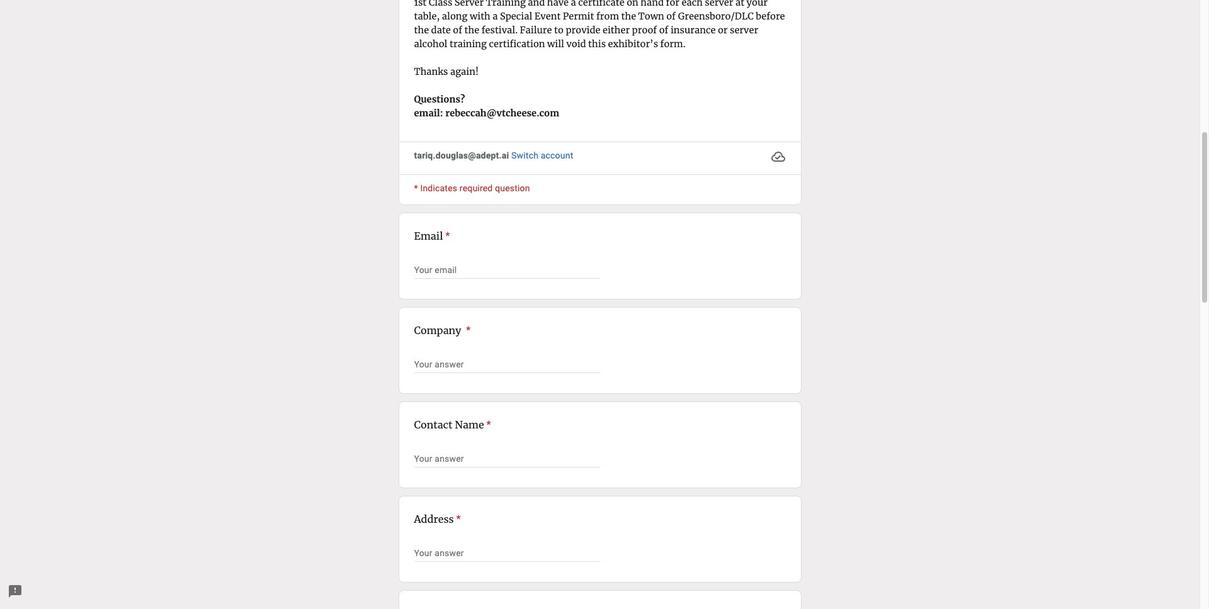 Task type: describe. For each thing, give the bounding box(es) containing it.
2 heading from the top
[[414, 323, 471, 338]]

3 heading from the top
[[414, 418, 491, 433]]

1 heading from the top
[[414, 229, 786, 244]]

4 heading from the top
[[414, 512, 461, 527]]



Task type: vqa. For each thing, say whether or not it's contained in the screenshot.
Layout
no



Task type: locate. For each thing, give the bounding box(es) containing it.
report a problem to google image
[[8, 585, 23, 600]]

required question element
[[443, 229, 450, 244], [464, 323, 471, 338], [484, 418, 491, 433], [454, 512, 461, 527]]

None text field
[[414, 357, 600, 372]]

heading
[[414, 229, 786, 244], [414, 323, 471, 338], [414, 418, 491, 433], [414, 512, 461, 527]]

None text field
[[414, 452, 600, 467], [414, 546, 600, 561], [414, 452, 600, 467], [414, 546, 600, 561]]

list
[[398, 213, 802, 610]]

list item
[[398, 213, 802, 300]]

Your email email field
[[414, 263, 600, 278]]



